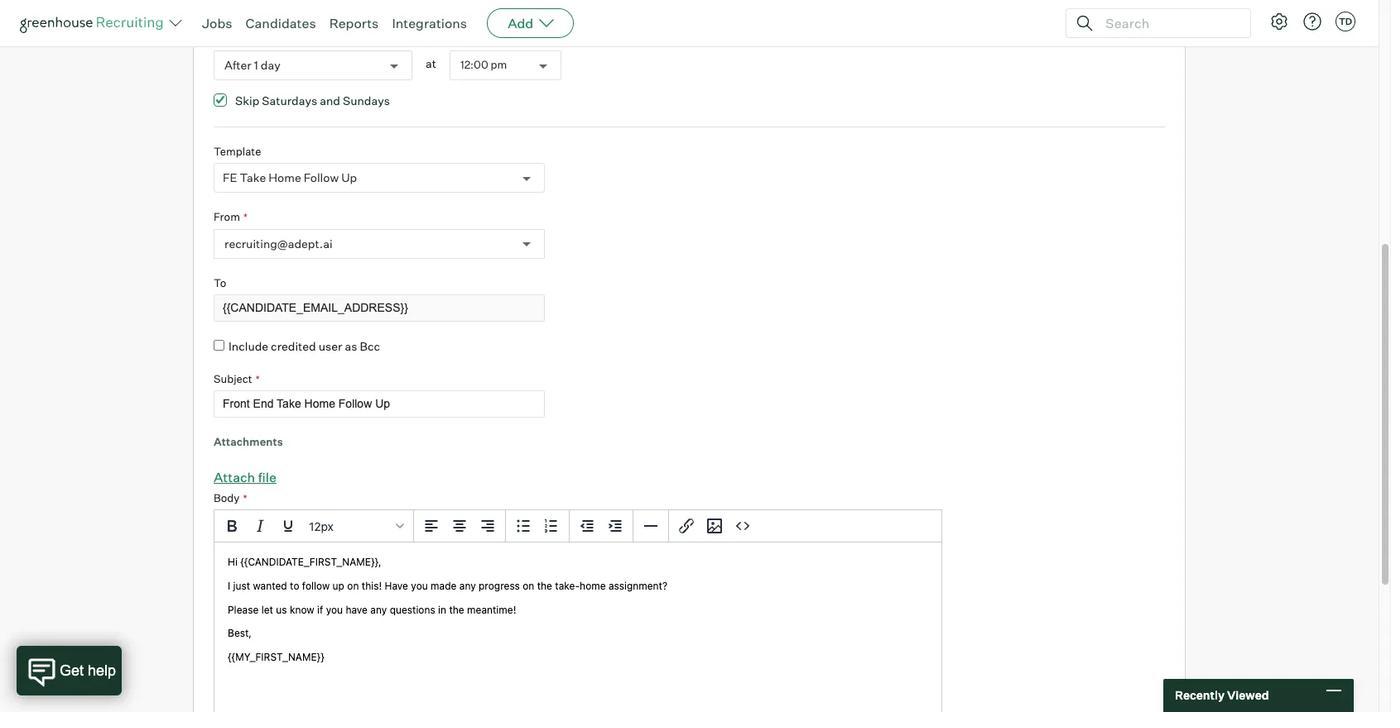 Task type: vqa. For each thing, say whether or not it's contained in the screenshot.
Use to the bottom
no



Task type: describe. For each thing, give the bounding box(es) containing it.
file
[[258, 469, 276, 486]]

skip saturdays and sundays
[[235, 94, 390, 108]]

viewed
[[1227, 689, 1269, 703]]

Include credited user as Bcc checkbox
[[214, 341, 224, 351]]

12px button
[[302, 513, 410, 541]]

saturdays
[[262, 94, 317, 108]]

take
[[240, 171, 266, 185]]

Search text field
[[1101, 11, 1235, 35]]

12px toolbar
[[214, 511, 414, 544]]

2 toolbar from the left
[[506, 511, 570, 544]]

credited
[[271, 340, 316, 354]]

attach
[[214, 469, 255, 486]]

sundays
[[343, 94, 390, 108]]

time is in the timezone of the user credited with this action image
[[487, 30, 504, 47]]

to
[[214, 277, 226, 290]]

3 toolbar from the left
[[570, 511, 633, 544]]

integrations
[[392, 15, 467, 31]]

12:00
[[460, 59, 488, 72]]

recently viewed
[[1175, 689, 1269, 703]]

include
[[229, 340, 268, 354]]

when
[[214, 32, 243, 45]]

and
[[320, 94, 340, 108]]

greenhouse recruiting image
[[20, 13, 169, 33]]

home
[[268, 171, 301, 185]]

after
[[224, 59, 251, 73]]

template
[[214, 145, 261, 158]]

candidates
[[246, 15, 316, 31]]

time
[[450, 32, 476, 45]]

skip
[[235, 94, 259, 108]]

fe take home follow up
[[223, 171, 357, 185]]

add button
[[487, 8, 574, 38]]

from
[[214, 211, 240, 224]]

reports link
[[329, 15, 379, 31]]

recently
[[1175, 689, 1225, 703]]

td button
[[1332, 8, 1359, 35]]

candidates link
[[246, 15, 316, 31]]

jobs link
[[202, 15, 232, 31]]

user
[[319, 340, 342, 354]]

follow
[[304, 171, 339, 185]]

12px group
[[214, 511, 941, 544]]



Task type: locate. For each thing, give the bounding box(es) containing it.
to
[[245, 32, 256, 45]]

None text field
[[214, 391, 545, 419]]

integrations link
[[392, 15, 467, 31]]

send
[[258, 32, 282, 45]]

1 toolbar from the left
[[414, 511, 506, 544]]

td button
[[1336, 12, 1355, 31]]

jobs
[[202, 15, 232, 31]]

Skip Saturdays and Sundays checkbox
[[214, 94, 227, 107]]

fe take home follow up option
[[223, 171, 357, 185]]

None text field
[[214, 295, 545, 322]]

td
[[1339, 16, 1352, 27]]

configure image
[[1269, 12, 1289, 31]]

subject
[[214, 373, 252, 386]]

pm
[[491, 59, 507, 72]]

day
[[261, 59, 281, 73]]

add
[[508, 15, 533, 31]]

as
[[345, 340, 357, 354]]

attach file
[[214, 469, 276, 486]]

12px
[[309, 520, 334, 534]]

body
[[214, 492, 240, 505]]

after 1 day
[[224, 59, 281, 73]]

12:00 pm
[[460, 59, 507, 72]]

recruiting@adept.ai
[[224, 237, 333, 251]]

include credited user as bcc
[[229, 340, 380, 354]]

attach file link
[[214, 469, 276, 486]]

reports
[[329, 15, 379, 31]]

bcc
[[360, 340, 380, 354]]

1
[[254, 59, 258, 73]]

time is in the timezone of the user credited with this action element
[[483, 30, 504, 51]]

when to send
[[214, 32, 282, 45]]

4 toolbar from the left
[[669, 511, 760, 544]]

fe
[[223, 171, 237, 185]]

toolbar
[[414, 511, 506, 544], [506, 511, 570, 544], [570, 511, 633, 544], [669, 511, 760, 544]]

attachments
[[214, 436, 283, 449]]

at
[[426, 56, 436, 70]]

up
[[341, 171, 357, 185]]



